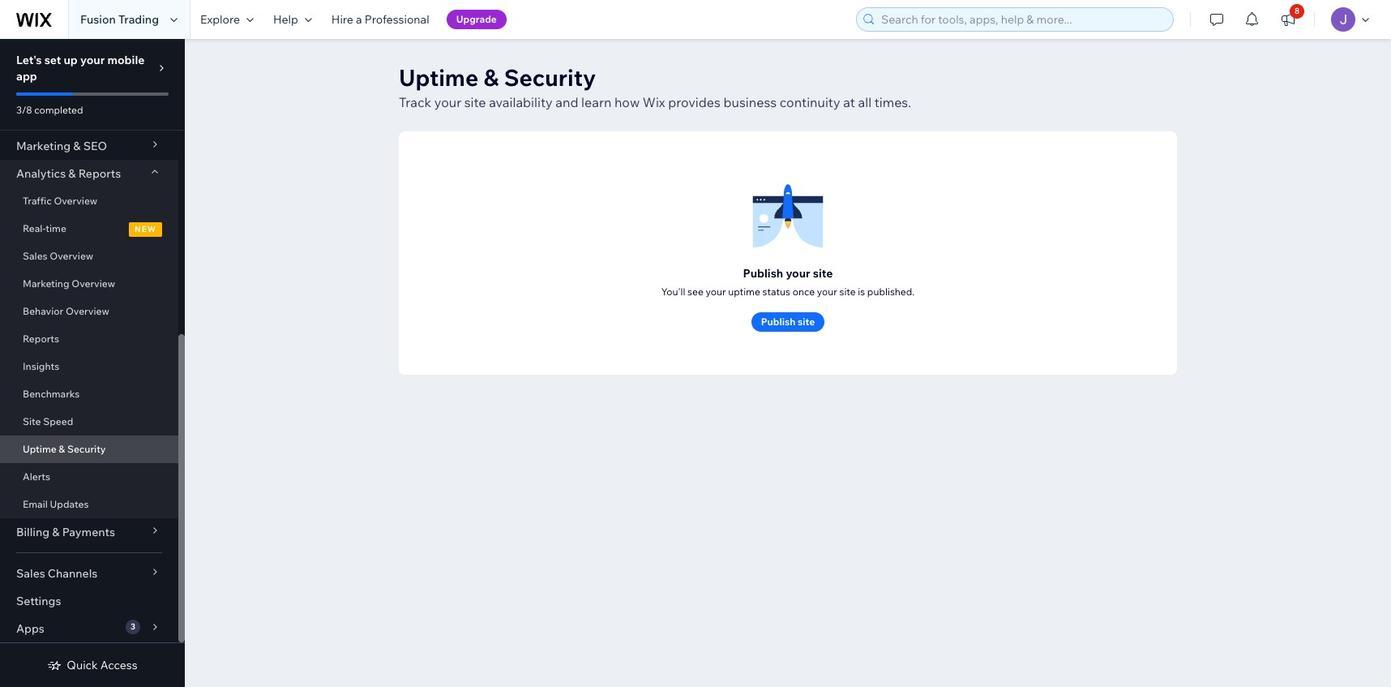 Task type: describe. For each thing, give the bounding box(es) containing it.
publish site link
[[752, 312, 825, 331]]

marketing & seo button
[[0, 132, 178, 160]]

sidebar element
[[0, 0, 185, 687]]

payments
[[62, 525, 115, 539]]

and
[[556, 94, 579, 110]]

insights link
[[0, 353, 178, 380]]

published.
[[868, 285, 915, 297]]

& for analytics & reports
[[68, 166, 76, 181]]

marketing overview
[[23, 277, 115, 290]]

reports link
[[0, 325, 178, 353]]

quick access button
[[47, 658, 138, 672]]

alerts
[[23, 470, 50, 483]]

sales for sales overview
[[23, 250, 48, 262]]

track
[[399, 94, 432, 110]]

uptime & security track your site availability and learn how wix provides business continuity at all times.
[[399, 63, 912, 110]]

publish site
[[761, 315, 815, 327]]

sales channels button
[[0, 560, 178, 587]]

email updates
[[23, 498, 89, 510]]

learn
[[582, 94, 612, 110]]

mobile
[[107, 53, 145, 67]]

real-
[[23, 222, 46, 234]]

3
[[131, 621, 135, 632]]

professional
[[365, 12, 430, 27]]

fusion
[[80, 12, 116, 27]]

overview for marketing overview
[[72, 277, 115, 290]]

set
[[44, 53, 61, 67]]

Search for tools, apps, help & more... field
[[877, 8, 1169, 31]]

help
[[273, 12, 298, 27]]

continuity
[[780, 94, 841, 110]]

help button
[[264, 0, 322, 39]]

& for marketing & seo
[[73, 139, 81, 153]]

publish for your
[[743, 266, 784, 280]]

marketing for marketing & seo
[[16, 139, 71, 153]]

analytics & reports button
[[0, 160, 178, 187]]

wix
[[643, 94, 666, 110]]

marketing for marketing overview
[[23, 277, 69, 290]]

uptime for uptime & security track your site availability and learn how wix provides business continuity at all times.
[[399, 63, 479, 92]]

sales channels
[[16, 566, 98, 581]]

traffic overview link
[[0, 187, 178, 215]]

upgrade button
[[447, 10, 507, 29]]

analytics & reports
[[16, 166, 121, 181]]

app
[[16, 69, 37, 84]]

overview for traffic overview
[[54, 195, 98, 207]]

see
[[688, 285, 704, 297]]

real-time
[[23, 222, 66, 234]]

apps
[[16, 621, 44, 636]]

billing & payments
[[16, 525, 115, 539]]

your inside uptime & security track your site availability and learn how wix provides business continuity at all times.
[[435, 94, 462, 110]]

upgrade
[[456, 13, 497, 25]]

time
[[46, 222, 66, 234]]

fusion trading
[[80, 12, 159, 27]]

quick
[[67, 658, 98, 672]]

analytics
[[16, 166, 66, 181]]

settings link
[[0, 587, 178, 615]]

3/8 completed
[[16, 104, 83, 116]]

provides
[[669, 94, 721, 110]]

hire a professional link
[[322, 0, 439, 39]]

reports inside 'popup button'
[[78, 166, 121, 181]]

a
[[356, 12, 362, 27]]

site speed link
[[0, 408, 178, 436]]

8
[[1295, 6, 1300, 16]]

you'll
[[662, 285, 686, 297]]

times.
[[875, 94, 912, 110]]

marketing & seo
[[16, 139, 107, 153]]

traffic
[[23, 195, 52, 207]]

is
[[858, 285, 866, 297]]

site
[[23, 415, 41, 427]]

site inside uptime & security track your site availability and learn how wix provides business continuity at all times.
[[465, 94, 486, 110]]

uptime for uptime & security
[[23, 443, 56, 455]]

uptime & security link
[[0, 436, 178, 463]]

behavior
[[23, 305, 63, 317]]

let's set up your mobile app
[[16, 53, 145, 84]]

alerts link
[[0, 463, 178, 491]]

hire
[[332, 12, 354, 27]]



Task type: vqa. For each thing, say whether or not it's contained in the screenshot.
Back
no



Task type: locate. For each thing, give the bounding box(es) containing it.
all
[[859, 94, 872, 110]]

uptime inside uptime & security track your site availability and learn how wix provides business continuity at all times.
[[399, 63, 479, 92]]

overview for sales overview
[[50, 250, 93, 262]]

at
[[844, 94, 856, 110]]

publish down status
[[761, 315, 796, 327]]

marketing up analytics
[[16, 139, 71, 153]]

overview for behavior overview
[[66, 305, 109, 317]]

insights
[[23, 360, 59, 372]]

security for uptime & security track your site availability and learn how wix provides business continuity at all times.
[[504, 63, 596, 92]]

& for billing & payments
[[52, 525, 60, 539]]

once
[[793, 285, 815, 297]]

3/8
[[16, 104, 32, 116]]

0 vertical spatial sales
[[23, 250, 48, 262]]

sales for sales channels
[[16, 566, 45, 581]]

site speed
[[23, 415, 73, 427]]

availability
[[489, 94, 553, 110]]

uptime & security
[[23, 443, 106, 455]]

channels
[[48, 566, 98, 581]]

business
[[724, 94, 777, 110]]

& inside popup button
[[73, 139, 81, 153]]

traffic overview
[[23, 195, 98, 207]]

1 vertical spatial reports
[[23, 333, 59, 345]]

new
[[135, 224, 157, 234]]

& up availability
[[484, 63, 499, 92]]

1 horizontal spatial reports
[[78, 166, 121, 181]]

your up once
[[786, 266, 811, 280]]

reports down seo
[[78, 166, 121, 181]]

explore
[[200, 12, 240, 27]]

1 horizontal spatial uptime
[[399, 63, 479, 92]]

& down 'marketing & seo'
[[68, 166, 76, 181]]

marketing
[[16, 139, 71, 153], [23, 277, 69, 290]]

0 vertical spatial publish
[[743, 266, 784, 280]]

1 vertical spatial uptime
[[23, 443, 56, 455]]

uptime
[[399, 63, 479, 92], [23, 443, 56, 455]]

seo
[[83, 139, 107, 153]]

marketing inside the marketing overview link
[[23, 277, 69, 290]]

your right see
[[706, 285, 726, 297]]

8 button
[[1271, 0, 1307, 39]]

security inside sidebar element
[[67, 443, 106, 455]]

site left availability
[[465, 94, 486, 110]]

status
[[763, 285, 791, 297]]

billing & payments button
[[0, 518, 178, 546]]

uptime up track
[[399, 63, 479, 92]]

sales up settings
[[16, 566, 45, 581]]

sales down real-
[[23, 250, 48, 262]]

site left is
[[840, 285, 856, 297]]

publish your site you'll see your uptime status once your site is published.
[[662, 266, 915, 297]]

0 vertical spatial uptime
[[399, 63, 479, 92]]

completed
[[34, 104, 83, 116]]

& left seo
[[73, 139, 81, 153]]

sales overview
[[23, 250, 93, 262]]

security inside uptime & security track your site availability and learn how wix provides business continuity at all times.
[[504, 63, 596, 92]]

& for uptime & security
[[59, 443, 65, 455]]

email
[[23, 498, 48, 510]]

0 vertical spatial reports
[[78, 166, 121, 181]]

& for uptime & security track your site availability and learn how wix provides business continuity at all times.
[[484, 63, 499, 92]]

1 horizontal spatial security
[[504, 63, 596, 92]]

site inside publish site link
[[798, 315, 815, 327]]

settings
[[16, 594, 61, 608]]

your right 'up'
[[80, 53, 105, 67]]

overview up marketing overview
[[50, 250, 93, 262]]

security down 'site speed' link
[[67, 443, 106, 455]]

quick access
[[67, 658, 138, 672]]

your
[[80, 53, 105, 67], [435, 94, 462, 110], [786, 266, 811, 280], [706, 285, 726, 297], [817, 285, 838, 297]]

your right once
[[817, 285, 838, 297]]

benchmarks
[[23, 388, 80, 400]]

trading
[[118, 12, 159, 27]]

benchmarks link
[[0, 380, 178, 408]]

& right billing
[[52, 525, 60, 539]]

reports up 'insights'
[[23, 333, 59, 345]]

uptime inside sidebar element
[[23, 443, 56, 455]]

publish for site
[[761, 315, 796, 327]]

& down speed
[[59, 443, 65, 455]]

marketing overview link
[[0, 270, 178, 298]]

security for uptime & security
[[67, 443, 106, 455]]

email updates link
[[0, 491, 178, 518]]

behavior overview link
[[0, 298, 178, 325]]

uptime up alerts
[[23, 443, 56, 455]]

marketing inside marketing & seo popup button
[[16, 139, 71, 153]]

sales inside popup button
[[16, 566, 45, 581]]

let's
[[16, 53, 42, 67]]

1 vertical spatial security
[[67, 443, 106, 455]]

overview down 'sales overview' link
[[72, 277, 115, 290]]

sales overview link
[[0, 243, 178, 270]]

up
[[64, 53, 78, 67]]

0 horizontal spatial uptime
[[23, 443, 56, 455]]

overview down analytics & reports
[[54, 195, 98, 207]]

1 vertical spatial publish
[[761, 315, 796, 327]]

0 horizontal spatial security
[[67, 443, 106, 455]]

security up and
[[504, 63, 596, 92]]

sales
[[23, 250, 48, 262], [16, 566, 45, 581]]

your right track
[[435, 94, 462, 110]]

hire a professional
[[332, 12, 430, 27]]

overview
[[54, 195, 98, 207], [50, 250, 93, 262], [72, 277, 115, 290], [66, 305, 109, 317]]

security
[[504, 63, 596, 92], [67, 443, 106, 455]]

overview down the marketing overview link
[[66, 305, 109, 317]]

publish up status
[[743, 266, 784, 280]]

&
[[484, 63, 499, 92], [73, 139, 81, 153], [68, 166, 76, 181], [59, 443, 65, 455], [52, 525, 60, 539]]

0 vertical spatial marketing
[[16, 139, 71, 153]]

billing
[[16, 525, 50, 539]]

0 vertical spatial security
[[504, 63, 596, 92]]

site
[[465, 94, 486, 110], [813, 266, 833, 280], [840, 285, 856, 297], [798, 315, 815, 327]]

0 horizontal spatial reports
[[23, 333, 59, 345]]

speed
[[43, 415, 73, 427]]

& inside 'popup button'
[[68, 166, 76, 181]]

marketing up behavior
[[23, 277, 69, 290]]

publish inside "publish your site you'll see your uptime status once your site is published."
[[743, 266, 784, 280]]

site up once
[[813, 266, 833, 280]]

behavior overview
[[23, 305, 109, 317]]

publish
[[743, 266, 784, 280], [761, 315, 796, 327]]

updates
[[50, 498, 89, 510]]

site down once
[[798, 315, 815, 327]]

& inside uptime & security track your site availability and learn how wix provides business continuity at all times.
[[484, 63, 499, 92]]

1 vertical spatial marketing
[[23, 277, 69, 290]]

your inside let's set up your mobile app
[[80, 53, 105, 67]]

access
[[100, 658, 138, 672]]

how
[[615, 94, 640, 110]]

uptime
[[729, 285, 761, 297]]

1 vertical spatial sales
[[16, 566, 45, 581]]

& inside "dropdown button"
[[52, 525, 60, 539]]



